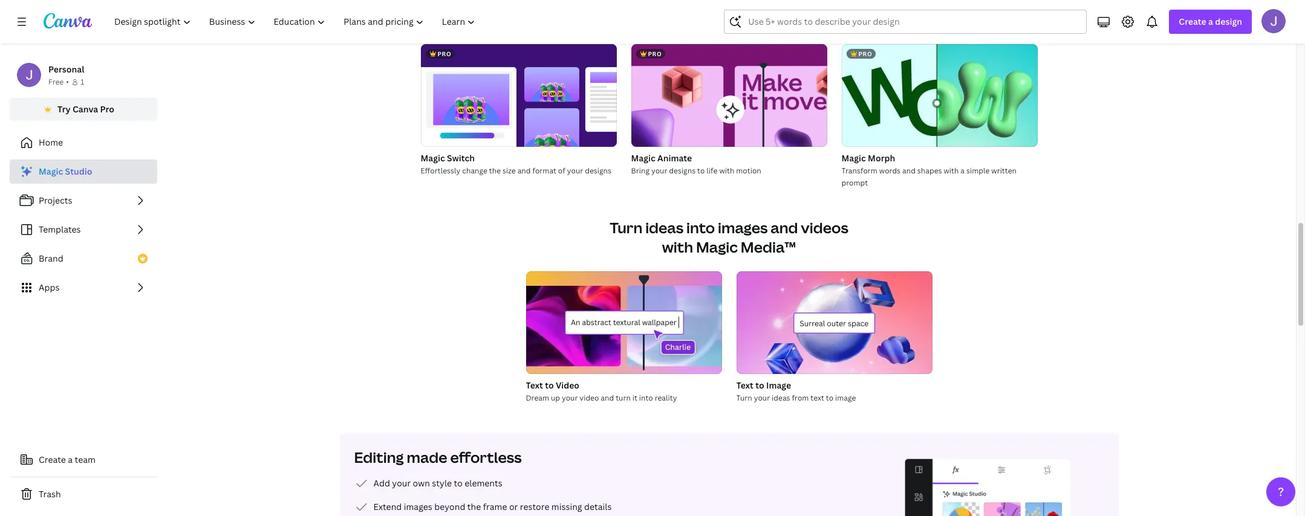 Task type: describe. For each thing, give the bounding box(es) containing it.
0 horizontal spatial the
[[467, 501, 481, 513]]

create for create a team
[[39, 454, 66, 466]]

turn ideas into images and videos with magic media™
[[610, 218, 848, 257]]

media™
[[741, 237, 796, 257]]

free
[[48, 77, 64, 87]]

reality
[[655, 393, 677, 403]]

frame
[[483, 501, 507, 513]]

simple
[[966, 166, 990, 176]]

jacob simon image
[[1262, 9, 1286, 33]]

create a design
[[1179, 16, 1242, 27]]

and inside magic switch effortlessly change the size and format of your designs
[[517, 166, 531, 176]]

elements
[[465, 478, 502, 489]]

into inside text to video dream up your video and turn it into reality
[[639, 393, 653, 403]]

text for text to image
[[736, 380, 753, 391]]

editing made effortless
[[354, 448, 522, 467]]

trash
[[39, 489, 61, 500]]

magic animate image
[[631, 44, 827, 147]]

design
[[1215, 16, 1242, 27]]

editing
[[354, 448, 404, 467]]

pro group for magic animate
[[631, 44, 827, 147]]

magic morph transform words and shapes with a simple written prompt
[[842, 152, 1017, 188]]

to right style
[[454, 478, 463, 489]]

it
[[632, 393, 637, 403]]

add
[[373, 478, 390, 489]]

missing
[[551, 501, 582, 513]]

text to image image
[[736, 272, 932, 374]]

studio
[[65, 166, 92, 177]]

create a team button
[[10, 448, 157, 472]]

a for team
[[68, 454, 73, 466]]

transform
[[842, 166, 877, 176]]

list containing add your own style to elements
[[354, 477, 619, 516]]

prompt
[[842, 178, 868, 188]]

and inside magic morph transform words and shapes with a simple written prompt
[[902, 166, 916, 176]]

pro for switch
[[438, 50, 451, 58]]

shapes
[[917, 166, 942, 176]]

create for create a design
[[1179, 16, 1206, 27]]

to left image
[[755, 380, 764, 391]]

designs inside magic switch effortlessly change the size and format of your designs
[[585, 166, 611, 176]]

your inside text to video dream up your video and turn it into reality
[[562, 393, 578, 403]]

your right add
[[392, 478, 411, 489]]

morph
[[868, 152, 895, 164]]

free •
[[48, 77, 69, 87]]

personal
[[48, 64, 84, 75]]

dream
[[526, 393, 549, 403]]

canva
[[73, 103, 98, 115]]

magic for magic switch
[[421, 152, 445, 164]]

magic switch group
[[421, 44, 617, 177]]

your inside magic switch effortlessly change the size and format of your designs
[[567, 166, 583, 176]]

size
[[503, 166, 516, 176]]

magic morph group
[[842, 44, 1037, 189]]

video
[[580, 393, 599, 403]]

trash link
[[10, 483, 157, 507]]

into inside turn ideas into images and videos with magic media™
[[686, 218, 715, 238]]

magic morph image
[[842, 44, 1037, 147]]

magic studio
[[39, 166, 92, 177]]

with for turn ideas into images and videos with magic media™
[[662, 237, 693, 257]]

magic inside turn ideas into images and videos with magic media™
[[696, 237, 738, 257]]

apps
[[39, 282, 59, 293]]

motion
[[736, 166, 761, 176]]

designs inside magic animate bring your designs to life with motion
[[669, 166, 696, 176]]

change
[[462, 166, 487, 176]]

group for text to video
[[526, 272, 722, 374]]

try canva pro button
[[10, 98, 157, 121]]

a for design
[[1208, 16, 1213, 27]]

top level navigation element
[[106, 10, 486, 34]]

and inside text to video dream up your video and turn it into reality
[[601, 393, 614, 403]]

pro for morph
[[858, 50, 872, 58]]

magic animate bring your designs to life with motion
[[631, 152, 761, 176]]

team
[[75, 454, 95, 466]]

restore
[[520, 501, 549, 513]]

words
[[879, 166, 901, 176]]

magic studio link
[[10, 160, 157, 184]]

add your own style to elements
[[373, 478, 502, 489]]

try canva pro
[[57, 103, 114, 115]]

create a design button
[[1169, 10, 1252, 34]]

ideas inside turn ideas into images and videos with magic media™
[[645, 218, 683, 238]]

of
[[558, 166, 565, 176]]

projects link
[[10, 189, 157, 213]]

brand link
[[10, 247, 157, 271]]

templates
[[39, 224, 81, 235]]

and inside turn ideas into images and videos with magic media™
[[771, 218, 798, 238]]

extend images beyond the frame or restore missing details
[[373, 501, 612, 513]]

written
[[991, 166, 1017, 176]]



Task type: locate. For each thing, give the bounding box(es) containing it.
your
[[567, 166, 583, 176], [651, 166, 667, 176], [562, 393, 578, 403], [754, 393, 770, 403], [392, 478, 411, 489]]

text for text to video
[[526, 380, 543, 391]]

0 horizontal spatial text
[[526, 380, 543, 391]]

pro
[[438, 50, 451, 58], [648, 50, 662, 58], [858, 50, 872, 58]]

1 vertical spatial into
[[639, 393, 653, 403]]

try
[[57, 103, 71, 115]]

magic up bring
[[631, 152, 655, 164]]

turn inside turn ideas into images and videos with magic media™
[[610, 218, 642, 238]]

images down the own
[[404, 501, 432, 513]]

magic switch effortlessly change the size and format of your designs
[[421, 152, 611, 176]]

0 vertical spatial a
[[1208, 16, 1213, 27]]

up
[[551, 393, 560, 403]]

and left the turn
[[601, 393, 614, 403]]

1 horizontal spatial designs
[[669, 166, 696, 176]]

2 pro group from the left
[[631, 44, 827, 147]]

1 horizontal spatial pro group
[[631, 44, 827, 147]]

to
[[697, 166, 705, 176], [545, 380, 554, 391], [755, 380, 764, 391], [826, 393, 833, 403], [454, 478, 463, 489]]

the left size
[[489, 166, 501, 176]]

1 vertical spatial list
[[354, 477, 619, 516]]

1 vertical spatial a
[[961, 166, 965, 176]]

•
[[66, 77, 69, 87]]

apps link
[[10, 276, 157, 300]]

home link
[[10, 131, 157, 155]]

pro group for magic morph
[[842, 44, 1037, 147]]

magic for magic animate
[[631, 152, 655, 164]]

2 designs from the left
[[669, 166, 696, 176]]

1 horizontal spatial the
[[489, 166, 501, 176]]

turn down bring
[[610, 218, 642, 238]]

your right "of"
[[567, 166, 583, 176]]

1 horizontal spatial into
[[686, 218, 715, 238]]

effortlessly
[[421, 166, 460, 176]]

0 vertical spatial the
[[489, 166, 501, 176]]

0 vertical spatial ideas
[[645, 218, 683, 238]]

2 pro from the left
[[648, 50, 662, 58]]

to right text
[[826, 393, 833, 403]]

brand
[[39, 253, 63, 264]]

text up dream
[[526, 380, 543, 391]]

magic left media™
[[696, 237, 738, 257]]

pro group for magic switch
[[421, 44, 617, 147]]

magic inside magic morph transform words and shapes with a simple written prompt
[[842, 152, 866, 164]]

1 horizontal spatial turn
[[736, 393, 752, 403]]

with
[[719, 166, 734, 176], [944, 166, 959, 176], [662, 237, 693, 257]]

magic inside magic animate bring your designs to life with motion
[[631, 152, 655, 164]]

into down life
[[686, 218, 715, 238]]

the inside magic switch effortlessly change the size and format of your designs
[[489, 166, 501, 176]]

the left the frame
[[467, 501, 481, 513]]

text
[[526, 380, 543, 391], [736, 380, 753, 391]]

a inside magic morph transform words and shapes with a simple written prompt
[[961, 166, 965, 176]]

pro group
[[421, 44, 617, 147], [631, 44, 827, 147], [842, 44, 1037, 147]]

2 horizontal spatial pro
[[858, 50, 872, 58]]

with inside turn ideas into images and videos with magic media™
[[662, 237, 693, 257]]

video
[[556, 380, 579, 391]]

1 pro group from the left
[[421, 44, 617, 147]]

magic animate group
[[631, 44, 827, 177]]

0 horizontal spatial pro group
[[421, 44, 617, 147]]

0 horizontal spatial create
[[39, 454, 66, 466]]

group
[[526, 272, 722, 374], [736, 272, 932, 374]]

magic inside magic switch effortlessly change the size and format of your designs
[[421, 152, 445, 164]]

format
[[532, 166, 556, 176]]

effortless
[[450, 448, 522, 467]]

1 vertical spatial create
[[39, 454, 66, 466]]

with for magic morph transform words and shapes with a simple written prompt
[[944, 166, 959, 176]]

1 vertical spatial ideas
[[772, 393, 790, 403]]

1 horizontal spatial group
[[736, 272, 932, 374]]

0 horizontal spatial images
[[404, 501, 432, 513]]

1 designs from the left
[[585, 166, 611, 176]]

1 horizontal spatial ideas
[[772, 393, 790, 403]]

bring
[[631, 166, 650, 176]]

the
[[489, 166, 501, 176], [467, 501, 481, 513]]

0 horizontal spatial into
[[639, 393, 653, 403]]

your inside text to image turn your ideas from text to image
[[754, 393, 770, 403]]

your down video
[[562, 393, 578, 403]]

from
[[792, 393, 809, 403]]

create a team
[[39, 454, 95, 466]]

1 horizontal spatial pro
[[648, 50, 662, 58]]

text to image turn your ideas from text to image
[[736, 380, 856, 403]]

text to video image
[[526, 272, 722, 374]]

1 vertical spatial the
[[467, 501, 481, 513]]

videos
[[801, 218, 848, 238]]

0 horizontal spatial list
[[10, 160, 157, 300]]

image
[[835, 393, 856, 403]]

text inside text to image turn your ideas from text to image
[[736, 380, 753, 391]]

create left design
[[1179, 16, 1206, 27]]

pro inside 'magic morph' group
[[858, 50, 872, 58]]

images inside "list"
[[404, 501, 432, 513]]

1 horizontal spatial images
[[718, 218, 768, 238]]

to inside magic animate bring your designs to life with motion
[[697, 166, 705, 176]]

0 horizontal spatial pro
[[438, 50, 451, 58]]

pro inside magic animate group
[[648, 50, 662, 58]]

text inside text to video dream up your video and turn it into reality
[[526, 380, 543, 391]]

text left image
[[736, 380, 753, 391]]

details
[[584, 501, 612, 513]]

images
[[718, 218, 768, 238], [404, 501, 432, 513]]

magic
[[421, 152, 445, 164], [631, 152, 655, 164], [842, 152, 866, 164], [39, 166, 63, 177], [696, 237, 738, 257]]

0 vertical spatial turn
[[610, 218, 642, 238]]

0 horizontal spatial ideas
[[645, 218, 683, 238]]

projects
[[39, 195, 72, 206]]

create left team
[[39, 454, 66, 466]]

1 group from the left
[[526, 272, 722, 374]]

to left life
[[697, 166, 705, 176]]

magic up transform
[[842, 152, 866, 164]]

your inside magic animate bring your designs to life with motion
[[651, 166, 667, 176]]

1 vertical spatial turn
[[736, 393, 752, 403]]

and right size
[[517, 166, 531, 176]]

image
[[766, 380, 791, 391]]

a inside button
[[68, 454, 73, 466]]

designs
[[585, 166, 611, 176], [669, 166, 696, 176]]

your right bring
[[651, 166, 667, 176]]

0 vertical spatial into
[[686, 218, 715, 238]]

group for text to image
[[736, 272, 932, 374]]

designs right "of"
[[585, 166, 611, 176]]

own
[[413, 478, 430, 489]]

1 horizontal spatial text
[[736, 380, 753, 391]]

create inside button
[[39, 454, 66, 466]]

0 vertical spatial images
[[718, 218, 768, 238]]

0 vertical spatial list
[[10, 160, 157, 300]]

Search search field
[[748, 10, 1063, 33]]

life
[[707, 166, 718, 176]]

text to video dream up your video and turn it into reality
[[526, 380, 677, 403]]

1 horizontal spatial create
[[1179, 16, 1206, 27]]

1 horizontal spatial with
[[719, 166, 734, 176]]

with inside magic animate bring your designs to life with motion
[[719, 166, 734, 176]]

0 vertical spatial create
[[1179, 16, 1206, 27]]

text
[[811, 393, 824, 403]]

turn
[[616, 393, 631, 403]]

1 horizontal spatial list
[[354, 477, 619, 516]]

0 horizontal spatial designs
[[585, 166, 611, 176]]

to inside text to video dream up your video and turn it into reality
[[545, 380, 554, 391]]

a left team
[[68, 454, 73, 466]]

images inside turn ideas into images and videos with magic media™
[[718, 218, 768, 238]]

create inside dropdown button
[[1179, 16, 1206, 27]]

2 horizontal spatial with
[[944, 166, 959, 176]]

0 horizontal spatial turn
[[610, 218, 642, 238]]

style
[[432, 478, 452, 489]]

turn left from
[[736, 393, 752, 403]]

1
[[80, 77, 84, 87]]

2 text from the left
[[736, 380, 753, 391]]

extend
[[373, 501, 402, 513]]

magic up effortlessly
[[421, 152, 445, 164]]

magic inside magic studio link
[[39, 166, 63, 177]]

with inside magic morph transform words and shapes with a simple written prompt
[[944, 166, 959, 176]]

2 horizontal spatial pro group
[[842, 44, 1037, 147]]

list containing magic studio
[[10, 160, 157, 300]]

magic left studio
[[39, 166, 63, 177]]

1 text from the left
[[526, 380, 543, 391]]

and
[[517, 166, 531, 176], [902, 166, 916, 176], [771, 218, 798, 238], [601, 393, 614, 403]]

3 pro group from the left
[[842, 44, 1037, 147]]

home
[[39, 137, 63, 148]]

templates link
[[10, 218, 157, 242]]

0 horizontal spatial a
[[68, 454, 73, 466]]

a
[[1208, 16, 1213, 27], [961, 166, 965, 176], [68, 454, 73, 466]]

list
[[10, 160, 157, 300], [354, 477, 619, 516]]

2 vertical spatial a
[[68, 454, 73, 466]]

designs down animate
[[669, 166, 696, 176]]

beyond
[[434, 501, 465, 513]]

1 pro from the left
[[438, 50, 451, 58]]

0 horizontal spatial group
[[526, 272, 722, 374]]

switch
[[447, 152, 475, 164]]

a left simple
[[961, 166, 965, 176]]

a left design
[[1208, 16, 1213, 27]]

1 vertical spatial images
[[404, 501, 432, 513]]

or
[[509, 501, 518, 513]]

into right the it
[[639, 393, 653, 403]]

2 horizontal spatial a
[[1208, 16, 1213, 27]]

2 group from the left
[[736, 272, 932, 374]]

a inside dropdown button
[[1208, 16, 1213, 27]]

magic switch image
[[421, 44, 617, 147]]

your down image
[[754, 393, 770, 403]]

to up up
[[545, 380, 554, 391]]

ideas
[[645, 218, 683, 238], [772, 393, 790, 403]]

0 horizontal spatial with
[[662, 237, 693, 257]]

magic for magic morph
[[842, 152, 866, 164]]

and right words
[[902, 166, 916, 176]]

images down the motion
[[718, 218, 768, 238]]

into
[[686, 218, 715, 238], [639, 393, 653, 403]]

turn
[[610, 218, 642, 238], [736, 393, 752, 403]]

ideas inside text to image turn your ideas from text to image
[[772, 393, 790, 403]]

made
[[407, 448, 447, 467]]

text to image group
[[736, 272, 932, 405]]

pro inside magic switch "group"
[[438, 50, 451, 58]]

text to video group
[[526, 272, 722, 405]]

1 horizontal spatial a
[[961, 166, 965, 176]]

animate
[[657, 152, 692, 164]]

3 pro from the left
[[858, 50, 872, 58]]

None search field
[[724, 10, 1087, 34]]

turn inside text to image turn your ideas from text to image
[[736, 393, 752, 403]]

pro for animate
[[648, 50, 662, 58]]

and left videos at top
[[771, 218, 798, 238]]

pro
[[100, 103, 114, 115]]

create
[[1179, 16, 1206, 27], [39, 454, 66, 466]]



Task type: vqa. For each thing, say whether or not it's contained in the screenshot.
Magic in 'Magic Switch Effortlessly change the size and format of your designs'
yes



